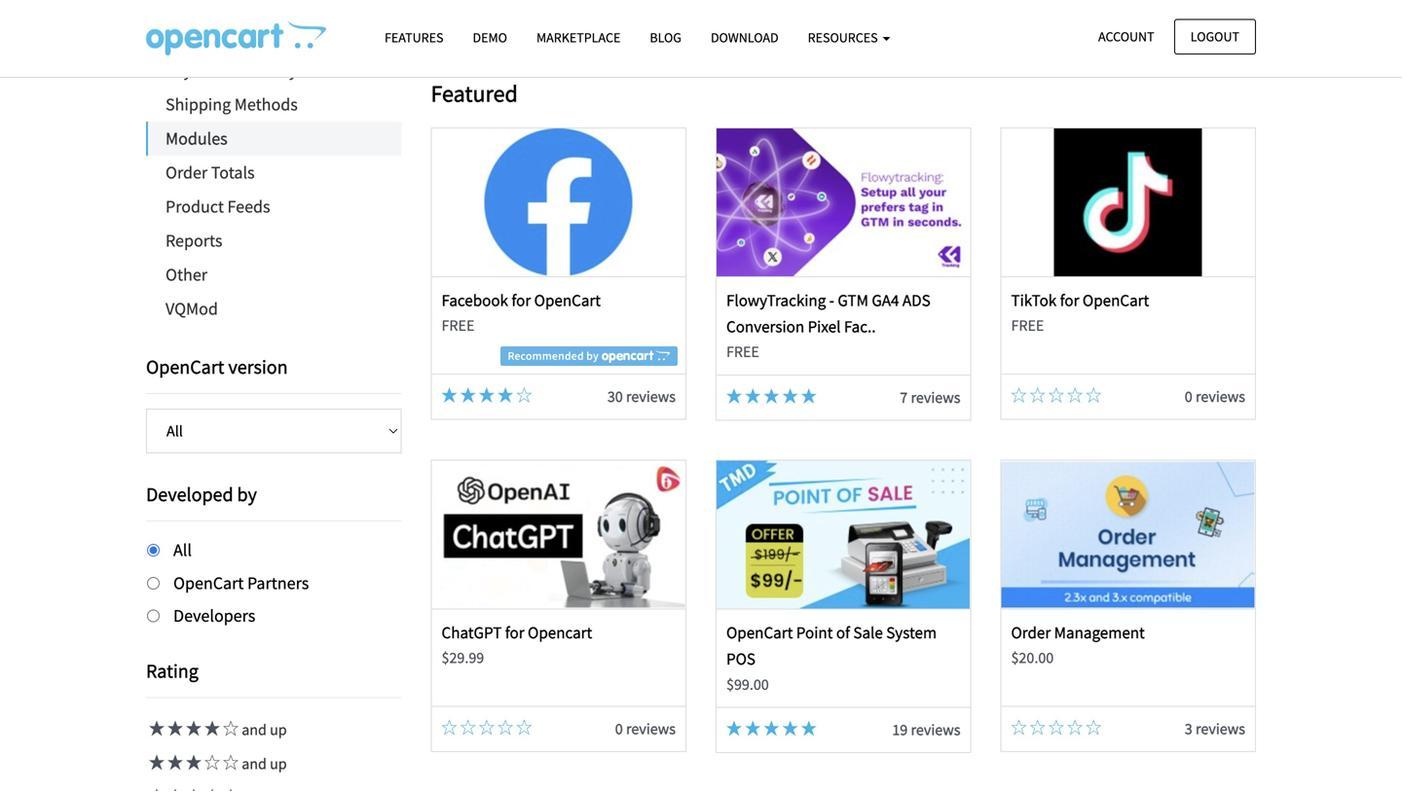 Task type: describe. For each thing, give the bounding box(es) containing it.
2 and up from the top
[[239, 755, 287, 774]]

and for first and up link from the top of the page
[[242, 721, 267, 740]]

product feeds
[[166, 196, 270, 218]]

shipping
[[166, 94, 231, 115]]

totals
[[211, 162, 255, 184]]

-
[[830, 290, 835, 311]]

for for facebook
[[512, 290, 531, 311]]

features link
[[370, 20, 458, 55]]

ads
[[903, 290, 931, 311]]

languages
[[166, 25, 244, 47]]

flowytracking - gtm ga4 ads conversion pixel fac.. link
[[727, 290, 931, 337]]

gateways
[[234, 59, 305, 81]]

by
[[237, 483, 257, 507]]

developed by
[[146, 483, 257, 507]]

download link
[[696, 20, 794, 55]]

demo link
[[458, 20, 522, 55]]

version
[[228, 355, 288, 379]]

other extensions image
[[146, 20, 326, 56]]

pos
[[727, 649, 756, 670]]

7
[[900, 388, 908, 408]]

payment gateways
[[166, 59, 305, 81]]

marketplace link
[[522, 20, 635, 55]]

free inside flowytracking - gtm ga4 ads conversion pixel fac.. free
[[727, 343, 760, 362]]

chatgpt for opencart image
[[432, 461, 686, 609]]

order management $20.00
[[1012, 623, 1145, 668]]

developers
[[173, 606, 256, 627]]

modules link
[[148, 122, 402, 156]]

order totals
[[166, 162, 255, 184]]

modules
[[166, 128, 228, 150]]

for for tiktok
[[1060, 290, 1080, 311]]

30
[[608, 387, 623, 407]]

tiktok for opencart image
[[1002, 128, 1255, 277]]

0 for opencart
[[1185, 387, 1193, 407]]

product feeds link
[[146, 190, 402, 224]]

facebook for opencart link
[[442, 290, 601, 311]]

opencart inside facebook for opencart free
[[534, 290, 601, 311]]

opencart
[[528, 623, 593, 643]]

all
[[173, 540, 192, 562]]

for for chatgpt
[[505, 623, 525, 643]]

vqmod link
[[146, 292, 402, 326]]

3
[[1185, 720, 1193, 739]]

download
[[711, 29, 779, 46]]

tiktok
[[1012, 290, 1057, 311]]

1 up from the top
[[270, 721, 287, 740]]

order for order totals
[[166, 162, 208, 184]]

system
[[887, 623, 937, 643]]

opencart point of sale system pos image
[[717, 461, 970, 609]]

shipping methods link
[[146, 88, 402, 122]]

of
[[837, 623, 850, 643]]

resources
[[808, 29, 881, 46]]

blog
[[650, 29, 682, 46]]

conversion
[[727, 317, 805, 337]]

gtm
[[838, 290, 869, 311]]

blog link
[[635, 20, 696, 55]]

languages link
[[146, 19, 402, 54]]

account
[[1099, 28, 1155, 45]]

payment gateways link
[[146, 54, 402, 88]]

sale
[[854, 623, 883, 643]]

reports link
[[146, 224, 402, 258]]

reviews for flowytracking - gtm ga4 ads conversion pixel fac..
[[911, 388, 961, 408]]

fac..
[[844, 317, 876, 337]]

opencart point of sale system pos $99.00
[[727, 623, 937, 695]]

payment
[[166, 59, 231, 81]]

developed
[[146, 483, 233, 507]]

7 reviews
[[900, 388, 961, 408]]

demo
[[473, 29, 508, 46]]

product
[[166, 196, 224, 218]]

flowytracking - gtm ga4 ads conversion pixel fac.. image
[[717, 128, 970, 277]]

account link
[[1082, 19, 1172, 54]]

logout
[[1191, 28, 1240, 45]]

tiktok for opencart free
[[1012, 290, 1150, 336]]

2 up from the top
[[270, 755, 287, 774]]

logout link
[[1175, 19, 1257, 54]]

$99.00
[[727, 675, 769, 695]]

30 reviews
[[608, 387, 676, 407]]

reviews for opencart point of sale system pos
[[911, 721, 961, 740]]

featured
[[431, 79, 518, 108]]

2 and up link from the top
[[146, 755, 287, 774]]



Task type: locate. For each thing, give the bounding box(es) containing it.
19
[[893, 721, 908, 740]]

order totals link
[[146, 156, 402, 190]]

0 horizontal spatial free
[[442, 316, 475, 336]]

partners
[[247, 573, 309, 595]]

for inside the chatgpt for opencart $29.99
[[505, 623, 525, 643]]

1 horizontal spatial order
[[1012, 623, 1051, 643]]

resources link
[[794, 20, 905, 55]]

opencart point of sale system pos link
[[727, 623, 937, 670]]

methods
[[235, 94, 298, 115]]

star light o image
[[517, 388, 532, 403], [1049, 388, 1065, 403], [1086, 388, 1102, 403], [460, 720, 476, 736], [498, 720, 513, 736], [1030, 720, 1046, 736], [1086, 720, 1102, 736], [220, 721, 239, 737], [183, 789, 202, 792], [202, 789, 220, 792]]

star light image
[[460, 388, 476, 403], [479, 388, 495, 403], [727, 389, 742, 404], [764, 389, 780, 404], [727, 721, 742, 737], [745, 721, 761, 737], [783, 721, 798, 737], [802, 721, 817, 737], [165, 789, 183, 792]]

point
[[797, 623, 833, 643]]

up
[[270, 721, 287, 740], [270, 755, 287, 774]]

1 vertical spatial order
[[1012, 623, 1051, 643]]

other
[[166, 264, 208, 286]]

opencart version
[[146, 355, 288, 379]]

chatgpt for opencart $29.99
[[442, 623, 593, 668]]

free inside facebook for opencart free
[[442, 316, 475, 336]]

order up $20.00
[[1012, 623, 1051, 643]]

opencart right tiktok in the top of the page
[[1083, 290, 1150, 311]]

2 and from the top
[[242, 755, 267, 774]]

order management link
[[1012, 623, 1145, 643]]

0 vertical spatial and up link
[[146, 721, 287, 740]]

None radio
[[147, 545, 160, 557], [147, 577, 160, 590], [147, 545, 160, 557], [147, 577, 160, 590]]

for inside facebook for opencart free
[[512, 290, 531, 311]]

ga4
[[872, 290, 900, 311]]

star light o image
[[1012, 388, 1027, 403], [1030, 388, 1046, 403], [1068, 388, 1083, 403], [442, 720, 457, 736], [479, 720, 495, 736], [517, 720, 532, 736], [1012, 720, 1027, 736], [1049, 720, 1065, 736], [1068, 720, 1083, 736], [202, 755, 220, 771], [220, 755, 239, 771], [220, 789, 239, 792]]

for right tiktok in the top of the page
[[1060, 290, 1080, 311]]

free for tiktok
[[1012, 316, 1045, 336]]

2 horizontal spatial free
[[1012, 316, 1045, 336]]

free down facebook
[[442, 316, 475, 336]]

1 and up link from the top
[[146, 721, 287, 740]]

and
[[242, 721, 267, 740], [242, 755, 267, 774]]

and up
[[239, 721, 287, 740], [239, 755, 287, 774]]

vqmod
[[166, 298, 218, 320]]

marketplace
[[537, 29, 621, 46]]

star light image
[[442, 388, 457, 403], [498, 388, 513, 403], [745, 389, 761, 404], [783, 389, 798, 404], [802, 389, 817, 404], [146, 721, 165, 737], [165, 721, 183, 737], [183, 721, 202, 737], [202, 721, 220, 737], [764, 721, 780, 737], [146, 755, 165, 771], [165, 755, 183, 771], [183, 755, 202, 771], [146, 789, 165, 792]]

pixel
[[808, 317, 841, 337]]

opencart partners
[[173, 573, 309, 595]]

0 vertical spatial 0 reviews
[[1185, 387, 1246, 407]]

reviews
[[626, 387, 676, 407], [1196, 387, 1246, 407], [911, 388, 961, 408], [626, 720, 676, 739], [1196, 720, 1246, 739], [911, 721, 961, 740]]

tiktok for opencart link
[[1012, 290, 1150, 311]]

features
[[385, 29, 444, 46]]

1 vertical spatial up
[[270, 755, 287, 774]]

reviews for facebook for opencart
[[626, 387, 676, 407]]

opencart for opencart point of sale system pos $99.00
[[727, 623, 793, 643]]

0 reviews for tiktok for opencart
[[1185, 387, 1246, 407]]

for
[[512, 290, 531, 311], [1060, 290, 1080, 311], [505, 623, 525, 643]]

facebook for opencart free
[[442, 290, 601, 336]]

0 vertical spatial and
[[242, 721, 267, 740]]

1 horizontal spatial 0 reviews
[[1185, 387, 1246, 407]]

facebook
[[442, 290, 508, 311]]

0 horizontal spatial order
[[166, 162, 208, 184]]

chatgpt
[[442, 623, 502, 643]]

opencart for opencart partners
[[173, 573, 244, 595]]

for inside "tiktok for opencart free"
[[1060, 290, 1080, 311]]

1 horizontal spatial 0
[[1185, 387, 1193, 407]]

free for facebook
[[442, 316, 475, 336]]

flowytracking - gtm ga4 ads conversion pixel fac.. free
[[727, 290, 931, 362]]

paypal payment gateway image
[[534, 0, 1154, 56]]

0 for opencart
[[615, 720, 623, 739]]

chatgpt for opencart link
[[442, 623, 593, 643]]

order up product
[[166, 162, 208, 184]]

opencart down vqmod
[[146, 355, 224, 379]]

0 reviews for chatgpt for opencart
[[615, 720, 676, 739]]

opencart inside opencart point of sale system pos $99.00
[[727, 623, 793, 643]]

order for order management $20.00
[[1012, 623, 1051, 643]]

0 reviews
[[1185, 387, 1246, 407], [615, 720, 676, 739]]

1 vertical spatial 0
[[615, 720, 623, 739]]

1 and up from the top
[[239, 721, 287, 740]]

19 reviews
[[893, 721, 961, 740]]

management
[[1055, 623, 1145, 643]]

1 vertical spatial and
[[242, 755, 267, 774]]

reviews for order management
[[1196, 720, 1246, 739]]

shipping methods
[[166, 94, 298, 115]]

opencart for opencart version
[[146, 355, 224, 379]]

order inside the order management $20.00
[[1012, 623, 1051, 643]]

and up link
[[146, 721, 287, 740], [146, 755, 287, 774]]

for right facebook
[[512, 290, 531, 311]]

$29.99
[[442, 649, 484, 668]]

0 vertical spatial 0
[[1185, 387, 1193, 407]]

order management image
[[1002, 461, 1255, 609]]

opencart
[[534, 290, 601, 311], [1083, 290, 1150, 311], [146, 355, 224, 379], [173, 573, 244, 595], [727, 623, 793, 643]]

for right chatgpt
[[505, 623, 525, 643]]

reviews for chatgpt for opencart
[[626, 720, 676, 739]]

flowytracking
[[727, 290, 826, 311]]

1 and from the top
[[242, 721, 267, 740]]

rating
[[146, 659, 199, 684]]

free down tiktok in the top of the page
[[1012, 316, 1045, 336]]

free inside "tiktok for opencart free"
[[1012, 316, 1045, 336]]

3 reviews
[[1185, 720, 1246, 739]]

free
[[442, 316, 475, 336], [1012, 316, 1045, 336], [727, 343, 760, 362]]

other link
[[146, 258, 402, 292]]

0 vertical spatial order
[[166, 162, 208, 184]]

0 horizontal spatial 0 reviews
[[615, 720, 676, 739]]

free down conversion
[[727, 343, 760, 362]]

1 vertical spatial and up link
[[146, 755, 287, 774]]

0 vertical spatial up
[[270, 721, 287, 740]]

0
[[1185, 387, 1193, 407], [615, 720, 623, 739]]

opencart up developers
[[173, 573, 244, 595]]

opencart inside "tiktok for opencart free"
[[1083, 290, 1150, 311]]

1 vertical spatial and up
[[239, 755, 287, 774]]

opencart up 'pos' on the bottom right
[[727, 623, 793, 643]]

0 vertical spatial and up
[[239, 721, 287, 740]]

feeds
[[227, 196, 270, 218]]

0 horizontal spatial 0
[[615, 720, 623, 739]]

1 horizontal spatial free
[[727, 343, 760, 362]]

reviews for tiktok for opencart
[[1196, 387, 1246, 407]]

opencart right facebook
[[534, 290, 601, 311]]

$20.00
[[1012, 649, 1054, 668]]

facebook for opencart image
[[432, 128, 686, 277]]

1 vertical spatial 0 reviews
[[615, 720, 676, 739]]

reports
[[166, 230, 223, 252]]

and for 1st and up link from the bottom
[[242, 755, 267, 774]]

None radio
[[147, 610, 160, 623]]

order
[[166, 162, 208, 184], [1012, 623, 1051, 643]]



Task type: vqa. For each thing, say whether or not it's contained in the screenshot.
up related to 2nd and up link from the bottom of the page
yes



